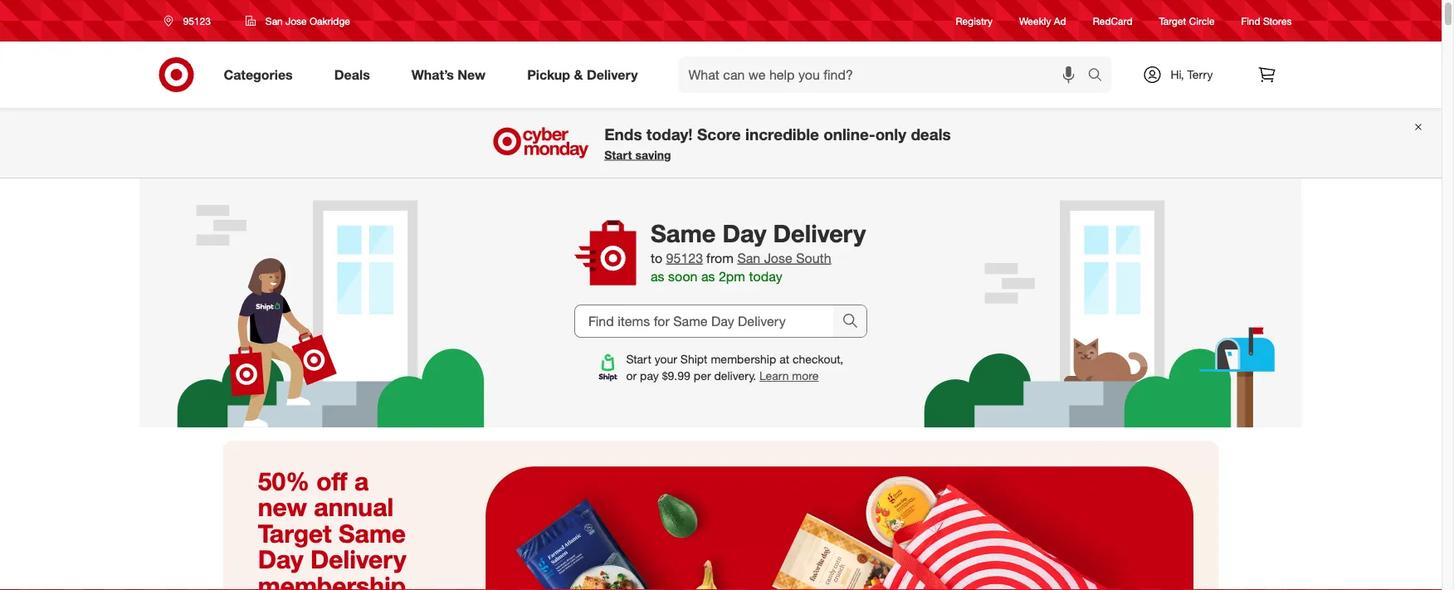Task type: vqa. For each thing, say whether or not it's contained in the screenshot.
SAME
yes



Task type: describe. For each thing, give the bounding box(es) containing it.
score
[[697, 125, 741, 144]]

today
[[749, 269, 783, 285]]

cyber monday target deals image
[[491, 123, 591, 163]]

&
[[574, 66, 583, 83]]

south
[[796, 250, 832, 266]]

95123 button
[[666, 249, 703, 267]]

95123 inside same day delivery to 95123 from san jose south as soon as 2pm today
[[666, 250, 703, 266]]

learn more
[[760, 369, 819, 383]]

your
[[655, 352, 678, 367]]

redcard link
[[1093, 14, 1133, 28]]

what's new
[[412, 66, 486, 83]]

at
[[780, 352, 790, 367]]

What can we help you find? suggestions appear below search field
[[679, 56, 1092, 93]]

delivery.
[[715, 369, 757, 383]]

target circle
[[1160, 14, 1215, 27]]

$9.99
[[662, 369, 691, 383]]

san jose oakridge
[[266, 15, 350, 27]]

san jose south button
[[738, 249, 832, 267]]

categories link
[[210, 56, 314, 93]]

weekly ad link
[[1020, 14, 1067, 28]]

Find items for Same Day Delivery search field
[[575, 306, 834, 337]]

2pm
[[719, 269, 746, 285]]

from
[[707, 250, 734, 266]]

what's
[[412, 66, 454, 83]]

target inside 50% off a new annual target same day delivery membership
[[258, 518, 332, 549]]

what's new link
[[398, 56, 507, 93]]

soon
[[669, 269, 698, 285]]

membership inside 50% off a new annual target same day delivery membership
[[258, 571, 406, 590]]

stores
[[1264, 14, 1293, 27]]

search button
[[1081, 56, 1121, 96]]

day inside 50% off a new annual target same day delivery membership
[[258, 544, 304, 575]]

find
[[1242, 14, 1261, 27]]

incredible
[[746, 125, 820, 144]]

deals link
[[320, 56, 391, 93]]

same day delivery to 95123 from san jose south as soon as 2pm today
[[651, 218, 866, 285]]

annual
[[314, 492, 394, 522]]

san inside dropdown button
[[266, 15, 283, 27]]

new
[[458, 66, 486, 83]]

san jose oakridge button
[[235, 6, 361, 36]]

san inside same day delivery to 95123 from san jose south as soon as 2pm today
[[738, 250, 761, 266]]

95123 button
[[153, 6, 228, 36]]

pickup & delivery link
[[513, 56, 659, 93]]

circle
[[1190, 14, 1215, 27]]

ad
[[1054, 14, 1067, 27]]

find stores link
[[1242, 14, 1293, 28]]

delivery for day
[[774, 218, 866, 248]]

saving
[[636, 148, 672, 162]]

target black friday image
[[223, 441, 1219, 590]]

search
[[1081, 68, 1121, 84]]

weekly
[[1020, 14, 1052, 27]]

registry link
[[956, 14, 993, 28]]

pay
[[640, 369, 659, 383]]

terry
[[1188, 67, 1214, 82]]



Task type: locate. For each thing, give the bounding box(es) containing it.
2 as from the left
[[702, 269, 715, 285]]

to
[[651, 250, 663, 266]]

95123
[[183, 15, 211, 27], [666, 250, 703, 266]]

delivery right &
[[587, 66, 638, 83]]

0 horizontal spatial jose
[[286, 15, 307, 27]]

or
[[627, 369, 637, 383]]

1 vertical spatial target
[[258, 518, 332, 549]]

1 vertical spatial same
[[339, 518, 406, 549]]

95123 inside dropdown button
[[183, 15, 211, 27]]

hi, terry
[[1171, 67, 1214, 82]]

0 vertical spatial delivery
[[587, 66, 638, 83]]

pickup & delivery
[[527, 66, 638, 83]]

0 horizontal spatial as
[[651, 269, 665, 285]]

1 vertical spatial 95123
[[666, 250, 703, 266]]

1 horizontal spatial san
[[738, 250, 761, 266]]

0 vertical spatial jose
[[286, 15, 307, 27]]

pickup
[[527, 66, 571, 83]]

start down ends
[[605, 148, 632, 162]]

0 vertical spatial 95123
[[183, 15, 211, 27]]

same inside 50% off a new annual target same day delivery membership
[[339, 518, 406, 549]]

learn
[[760, 369, 789, 383]]

learn more button
[[760, 368, 819, 384]]

same down a
[[339, 518, 406, 549]]

1 vertical spatial start
[[627, 352, 652, 367]]

shipt
[[681, 352, 708, 367]]

san up today
[[738, 250, 761, 266]]

delivery up south
[[774, 218, 866, 248]]

0 horizontal spatial target
[[258, 518, 332, 549]]

per
[[694, 369, 711, 383]]

1 vertical spatial day
[[258, 544, 304, 575]]

hi,
[[1171, 67, 1185, 82]]

find stores
[[1242, 14, 1293, 27]]

registry
[[956, 14, 993, 27]]

0 horizontal spatial san
[[266, 15, 283, 27]]

ends
[[605, 125, 642, 144]]

as down from
[[702, 269, 715, 285]]

only
[[876, 125, 907, 144]]

same up 95123 button
[[651, 218, 716, 248]]

membership up delivery.
[[711, 352, 777, 367]]

0 vertical spatial day
[[723, 218, 767, 248]]

delivery inside 50% off a new annual target same day delivery membership
[[311, 544, 407, 575]]

ends today! score incredible online-only deals start saving
[[605, 125, 952, 162]]

1 vertical spatial san
[[738, 250, 761, 266]]

same inside same day delivery to 95123 from san jose south as soon as 2pm today
[[651, 218, 716, 248]]

a
[[355, 466, 369, 496]]

today!
[[647, 125, 693, 144]]

new
[[258, 492, 307, 522]]

0 horizontal spatial 95123
[[183, 15, 211, 27]]

start inside start your shipt membership at checkout, or pay $9.99 per delivery.
[[627, 352, 652, 367]]

san up categories link
[[266, 15, 283, 27]]

2 horizontal spatial delivery
[[774, 218, 866, 248]]

deals
[[334, 66, 370, 83]]

as
[[651, 269, 665, 285], [702, 269, 715, 285]]

redcard
[[1093, 14, 1133, 27]]

1 vertical spatial delivery
[[774, 218, 866, 248]]

0 horizontal spatial delivery
[[311, 544, 407, 575]]

day
[[723, 218, 767, 248], [258, 544, 304, 575]]

1 horizontal spatial membership
[[711, 352, 777, 367]]

jose up today
[[765, 250, 793, 266]]

0 vertical spatial start
[[605, 148, 632, 162]]

jose inside dropdown button
[[286, 15, 307, 27]]

1 horizontal spatial 95123
[[666, 250, 703, 266]]

delivery down annual
[[311, 544, 407, 575]]

jose inside same day delivery to 95123 from san jose south as soon as 2pm today
[[765, 250, 793, 266]]

1 horizontal spatial delivery
[[587, 66, 638, 83]]

day inside same day delivery to 95123 from san jose south as soon as 2pm today
[[723, 218, 767, 248]]

target circle link
[[1160, 14, 1215, 28]]

san
[[266, 15, 283, 27], [738, 250, 761, 266]]

target left circle in the right of the page
[[1160, 14, 1187, 27]]

1 vertical spatial membership
[[258, 571, 406, 590]]

start your shipt membership at checkout, or pay $9.99 per delivery.
[[627, 352, 844, 383]]

online-
[[824, 125, 876, 144]]

1 horizontal spatial same
[[651, 218, 716, 248]]

2 vertical spatial delivery
[[311, 544, 407, 575]]

membership inside start your shipt membership at checkout, or pay $9.99 per delivery.
[[711, 352, 777, 367]]

jose
[[286, 15, 307, 27], [765, 250, 793, 266]]

1 horizontal spatial jose
[[765, 250, 793, 266]]

start inside ends today! score incredible online-only deals start saving
[[605, 148, 632, 162]]

day down new
[[258, 544, 304, 575]]

1 vertical spatial jose
[[765, 250, 793, 266]]

delivery
[[587, 66, 638, 83], [774, 218, 866, 248], [311, 544, 407, 575]]

checkout,
[[793, 352, 844, 367]]

0 horizontal spatial day
[[258, 544, 304, 575]]

1 horizontal spatial day
[[723, 218, 767, 248]]

as down to on the left top of the page
[[651, 269, 665, 285]]

target
[[1160, 14, 1187, 27], [258, 518, 332, 549]]

same
[[651, 218, 716, 248], [339, 518, 406, 549]]

more
[[792, 369, 819, 383]]

delivery for &
[[587, 66, 638, 83]]

start
[[605, 148, 632, 162], [627, 352, 652, 367]]

0 horizontal spatial membership
[[258, 571, 406, 590]]

50% off a new annual target same day delivery membership
[[258, 466, 407, 590]]

jose left the oakridge
[[286, 15, 307, 27]]

delivery inside same day delivery to 95123 from san jose south as soon as 2pm today
[[774, 218, 866, 248]]

oakridge
[[310, 15, 350, 27]]

1 horizontal spatial target
[[1160, 14, 1187, 27]]

0 vertical spatial san
[[266, 15, 283, 27]]

deals
[[911, 125, 952, 144]]

0 vertical spatial same
[[651, 218, 716, 248]]

day up from
[[723, 218, 767, 248]]

1 as from the left
[[651, 269, 665, 285]]

weekly ad
[[1020, 14, 1067, 27]]

0 horizontal spatial same
[[339, 518, 406, 549]]

50%
[[258, 466, 310, 496]]

categories
[[224, 66, 293, 83]]

1 horizontal spatial as
[[702, 269, 715, 285]]

off
[[317, 466, 348, 496]]

0 vertical spatial membership
[[711, 352, 777, 367]]

target down 50%
[[258, 518, 332, 549]]

membership
[[711, 352, 777, 367], [258, 571, 406, 590]]

membership down annual
[[258, 571, 406, 590]]

start up or
[[627, 352, 652, 367]]

0 vertical spatial target
[[1160, 14, 1187, 27]]



